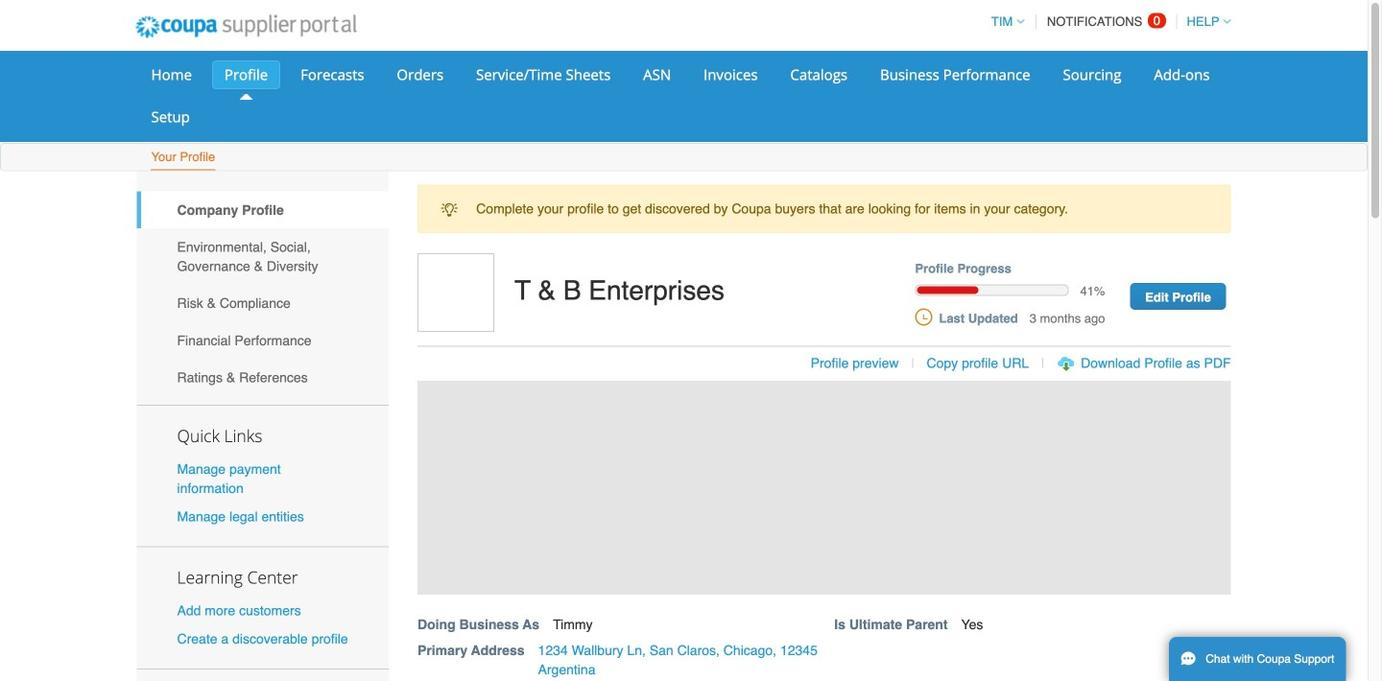 Task type: locate. For each thing, give the bounding box(es) containing it.
coupa supplier portal image
[[122, 3, 370, 51]]

background image
[[418, 381, 1232, 596]]

alert
[[418, 185, 1232, 233]]

navigation
[[983, 3, 1232, 40]]

t & b enterprises image
[[418, 253, 495, 332]]

banner
[[411, 253, 1252, 682]]



Task type: vqa. For each thing, say whether or not it's contained in the screenshot.
T & B Enterprises image
yes



